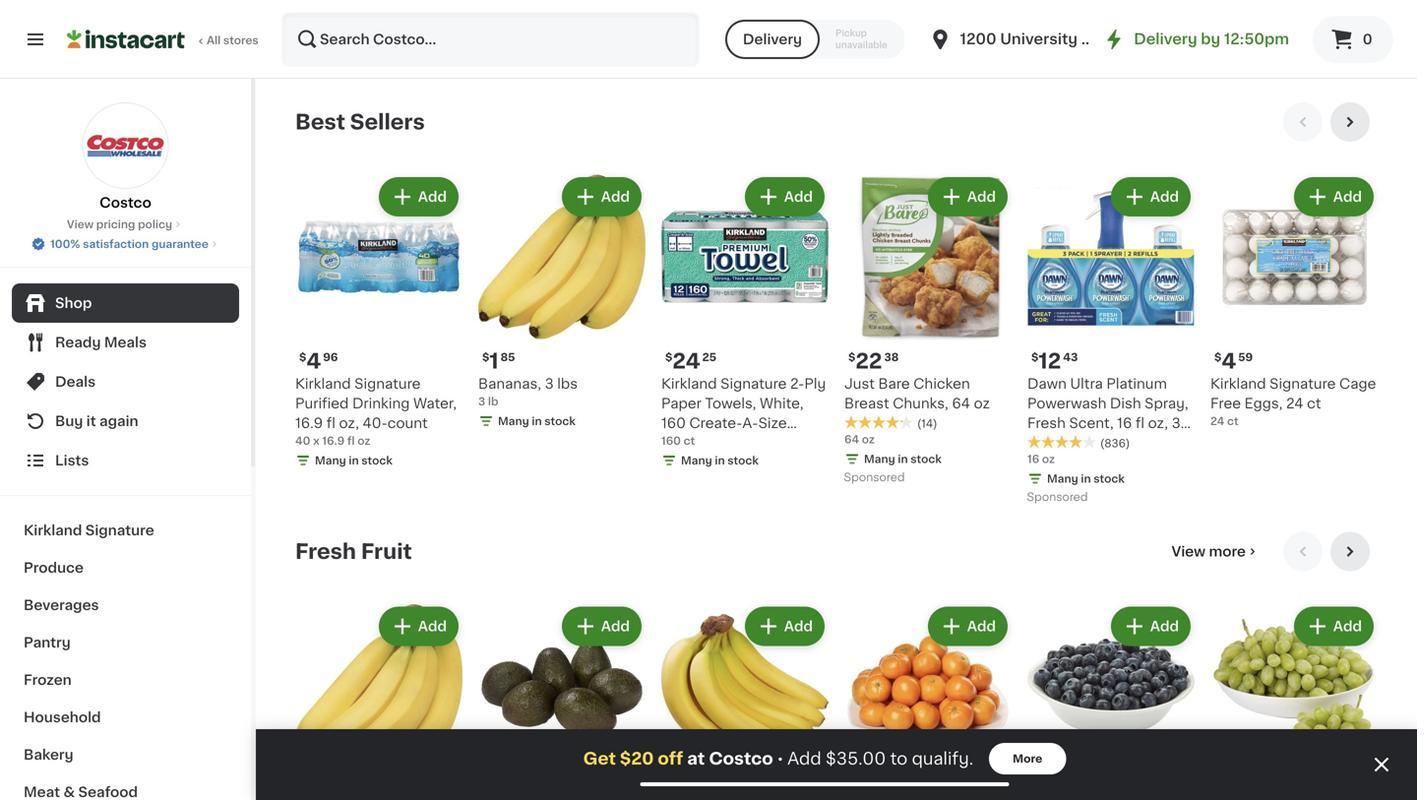 Task type: describe. For each thing, give the bounding box(es) containing it.
1 vertical spatial 3
[[478, 396, 485, 407]]

household
[[24, 711, 101, 724]]

meals
[[104, 336, 147, 349]]

100% satisfaction guarantee
[[50, 239, 209, 250]]

Search field
[[283, 14, 698, 65]]

many in stock down (836)
[[1047, 473, 1125, 484]]

many down 64 oz
[[864, 454, 895, 465]]

$ for kirkland signature purified drinking water, 16.9 fl oz, 40-count
[[299, 352, 306, 363]]

create-
[[690, 416, 742, 430]]

a-
[[742, 416, 759, 430]]

$ 4 96
[[299, 351, 338, 372]]

oz, inside dawn ultra platinum powerwash dish spray, fresh scent, 16 fl oz, 3 ct
[[1148, 416, 1168, 430]]

white,
[[760, 397, 804, 410]]

3 inside dawn ultra platinum powerwash dish spray, fresh scent, 16 fl oz, 3 ct
[[1172, 416, 1181, 430]]

$ left 48
[[665, 782, 673, 792]]

all
[[207, 35, 221, 46]]

$20
[[620, 751, 654, 767]]

signature up produce link
[[85, 524, 154, 537]]

dish
[[1110, 397, 1141, 410]]

signature for white,
[[721, 377, 787, 391]]

all stores link
[[67, 12, 260, 67]]

ultra
[[1070, 377, 1103, 391]]

many in stock for 1
[[498, 416, 576, 427]]

instacart logo image
[[67, 28, 185, 51]]

many in stock down (14)
[[864, 454, 942, 465]]

38
[[884, 352, 899, 363]]

4 for kirkland signature purified drinking water, 16.9 fl oz, 40-count
[[306, 351, 321, 372]]

100% satisfaction guarantee button
[[31, 232, 220, 252]]

organic
[[663, 759, 708, 770]]

16 inside dawn ultra platinum powerwash dish spray, fresh scent, 16 fl oz, 3 ct
[[1117, 416, 1132, 430]]

lbs
[[557, 377, 578, 391]]

bare
[[878, 377, 910, 391]]

0 vertical spatial 16.9
[[295, 416, 323, 430]]

stores
[[223, 35, 259, 46]]

40-
[[363, 416, 388, 430]]

lb
[[488, 396, 499, 407]]

water,
[[413, 397, 457, 410]]

spray,
[[1145, 397, 1189, 410]]

sponsored badge image for 22
[[845, 472, 904, 484]]

view for view pricing policy
[[67, 219, 94, 230]]

get $20 off at costco • add $35.00 to qualify.
[[583, 751, 974, 767]]

pantry
[[24, 636, 71, 650]]

stock for 1
[[545, 416, 576, 427]]

40
[[295, 436, 310, 446]]

(836)
[[1100, 438, 1130, 449]]

lists
[[55, 454, 89, 468]]

signature for ct
[[1270, 377, 1336, 391]]

bananas, 3 lbs 3 lb
[[478, 377, 578, 407]]

frozen
[[24, 673, 72, 687]]

$ 4 59
[[1215, 351, 1253, 372]]

product group containing 12
[[1028, 173, 1195, 508]]

many in stock for 24
[[681, 455, 759, 466]]

160 ct
[[661, 436, 695, 446]]

&
[[63, 785, 75, 799]]

kirkland for kirkland signature purified drinking water, 16.9 fl oz, 40-count 40 x 16.9 fl oz
[[295, 377, 351, 391]]

0 horizontal spatial costco
[[100, 196, 151, 210]]

2 160 from the top
[[661, 436, 681, 446]]

drinking
[[352, 397, 410, 410]]

many for 24
[[681, 455, 712, 466]]

view pricing policy
[[67, 219, 172, 230]]

beverages link
[[12, 587, 239, 624]]

0 horizontal spatial fl
[[327, 416, 336, 430]]

ct inside dawn ultra platinum powerwash dish spray, fresh scent, 16 fl oz, 3 ct
[[1028, 436, 1042, 450]]

dawn
[[1028, 377, 1067, 391]]

22
[[856, 351, 882, 372]]

towels,
[[705, 397, 756, 410]]

2 vertical spatial 24
[[1211, 416, 1225, 427]]

oz down powerwash
[[1042, 454, 1055, 465]]

buy it again link
[[12, 402, 239, 441]]

many in stock for 4
[[315, 455, 393, 466]]

$ down $35.00
[[848, 782, 856, 792]]

1200
[[960, 32, 997, 46]]

1 vertical spatial 96
[[871, 782, 886, 792]]

kirkland signature link
[[12, 512, 239, 549]]

stock down (836)
[[1094, 473, 1125, 484]]

stock for 4
[[361, 455, 393, 466]]

bakery link
[[12, 736, 239, 774]]

delivery for delivery by 12:50pm
[[1134, 32, 1198, 46]]

0 button
[[1313, 16, 1394, 63]]

free
[[1211, 397, 1241, 410]]

$ for bananas, 3 lbs
[[482, 352, 490, 363]]

signature for fl
[[354, 377, 421, 391]]

frozen link
[[12, 661, 239, 699]]

kirkland signature purified drinking water, 16.9 fl oz, 40-count 40 x 16.9 fl oz
[[295, 377, 457, 446]]

lists link
[[12, 441, 239, 480]]

ct down 'free'
[[1227, 416, 1239, 427]]

chunks,
[[893, 397, 949, 410]]

$ for kirkland signature 2-ply paper towels, white, 160 create-a-size sheets, 12 ct
[[665, 352, 673, 363]]

guarantee
[[152, 239, 209, 250]]

ready
[[55, 336, 101, 349]]

just bare chicken breast chunks, 64 oz
[[845, 377, 990, 410]]

chicken
[[914, 377, 970, 391]]

1 vertical spatial 64
[[845, 434, 859, 445]]

in for 4
[[349, 455, 359, 466]]

$35.00
[[826, 751, 886, 767]]

1200 university ave button
[[929, 12, 1110, 67]]

sheets,
[[661, 436, 713, 450]]

delivery button
[[725, 20, 820, 59]]

more
[[1013, 753, 1043, 764]]

$ 22 38
[[848, 351, 899, 372]]

ct right eggs,
[[1307, 397, 1321, 410]]

delivery for delivery
[[743, 32, 802, 46]]

pricing
[[96, 219, 135, 230]]

off
[[658, 751, 683, 767]]

64 oz
[[845, 434, 875, 445]]

bakery
[[24, 748, 73, 762]]

breast
[[845, 397, 889, 410]]

stock down (14)
[[911, 454, 942, 465]]

ready meals button
[[12, 323, 239, 362]]

shop link
[[12, 283, 239, 323]]

cage
[[1340, 377, 1377, 391]]

product group containing 22
[[845, 173, 1012, 489]]



Task type: vqa. For each thing, say whether or not it's contained in the screenshot.
"Just"
yes



Task type: locate. For each thing, give the bounding box(es) containing it.
12 down create-
[[717, 436, 731, 450]]

view for view more
[[1172, 545, 1206, 559]]

fl down purified
[[327, 416, 336, 430]]

$ up just
[[848, 352, 856, 363]]

1 vertical spatial 24
[[1286, 397, 1304, 410]]

0 vertical spatial 16
[[1117, 416, 1132, 430]]

1 vertical spatial 16.9
[[322, 436, 345, 446]]

delivery by 12:50pm
[[1134, 32, 1289, 46]]

view more button
[[1164, 532, 1268, 571]]

1
[[490, 351, 499, 372]]

platinum
[[1107, 377, 1167, 391]]

service type group
[[725, 20, 905, 59]]

stock down lbs
[[545, 416, 576, 427]]

$ inside $ 24 25
[[665, 352, 673, 363]]

again
[[99, 414, 138, 428]]

in down the scent, on the right bottom
[[1081, 473, 1091, 484]]

1 item carousel region from the top
[[295, 102, 1378, 516]]

delivery
[[1134, 32, 1198, 46], [743, 32, 802, 46]]

buy it again
[[55, 414, 138, 428]]

$ up purified
[[299, 352, 306, 363]]

kirkland
[[295, 377, 351, 391], [661, 377, 717, 391], [1211, 377, 1266, 391], [24, 524, 82, 537]]

bananas,
[[478, 377, 541, 391]]

best
[[295, 112, 345, 132]]

in down "chunks,"
[[898, 454, 908, 465]]

costco logo image
[[82, 102, 169, 189]]

$7.45 element
[[478, 778, 646, 800]]

85
[[501, 352, 515, 363]]

1 vertical spatial 160
[[661, 436, 681, 446]]

oz, left 40- on the left of page
[[339, 416, 359, 430]]

1 oz, from the left
[[339, 416, 359, 430]]

$ up dawn
[[1032, 352, 1039, 363]]

0 horizontal spatial oz,
[[339, 416, 359, 430]]

0 vertical spatial 12
[[1039, 351, 1061, 372]]

product group
[[295, 173, 463, 472], [478, 173, 646, 433], [661, 173, 829, 472], [845, 173, 1012, 489], [1028, 173, 1195, 508], [1211, 173, 1378, 429], [295, 603, 463, 800], [478, 603, 646, 800], [661, 603, 829, 800], [845, 603, 1012, 800], [1028, 603, 1195, 800], [1211, 603, 1378, 800]]

just
[[845, 377, 875, 391]]

64 down the chicken
[[952, 397, 971, 410]]

pantry link
[[12, 624, 239, 661]]

100%
[[50, 239, 80, 250]]

$ left 85
[[482, 352, 490, 363]]

fruit
[[361, 541, 412, 562]]

sponsored badge image down 64 oz
[[845, 472, 904, 484]]

deals
[[55, 375, 96, 389]]

it
[[86, 414, 96, 428]]

kirkland signature
[[24, 524, 154, 537]]

0 vertical spatial fresh
[[1028, 416, 1066, 430]]

by
[[1201, 32, 1221, 46]]

costco left •
[[709, 751, 773, 767]]

64 down "breast" on the right
[[845, 434, 859, 445]]

16.9 right the x
[[322, 436, 345, 446]]

64 inside just bare chicken breast chunks, 64 oz
[[952, 397, 971, 410]]

None search field
[[282, 12, 700, 67]]

$ 12 43
[[1032, 351, 1078, 372]]

0 horizontal spatial 4
[[306, 351, 321, 372]]

many down sheets,
[[681, 455, 712, 466]]

signature up the towels,
[[721, 377, 787, 391]]

2 oz, from the left
[[1148, 416, 1168, 430]]

1 horizontal spatial 96
[[871, 782, 886, 792]]

1 vertical spatial 12
[[717, 436, 731, 450]]

12:50pm
[[1224, 32, 1289, 46]]

2 4 from the left
[[1222, 351, 1237, 372]]

12
[[1039, 351, 1061, 372], [717, 436, 731, 450]]

many for 1
[[498, 416, 529, 427]]

24 left 25
[[673, 351, 700, 372]]

view more
[[1172, 545, 1246, 559]]

household link
[[12, 699, 239, 736]]

0 horizontal spatial 64
[[845, 434, 859, 445]]

university
[[1000, 32, 1078, 46]]

2 horizontal spatial 24
[[1286, 397, 1304, 410]]

fl inside dawn ultra platinum powerwash dish spray, fresh scent, 16 fl oz, 3 ct
[[1136, 416, 1145, 430]]

kirkland for kirkland signature cage free eggs, 24 ct 24 ct
[[1211, 377, 1266, 391]]

16 down powerwash
[[1028, 454, 1040, 465]]

kirkland down $ 4 59
[[1211, 377, 1266, 391]]

4
[[306, 351, 321, 372], [1222, 351, 1237, 372]]

0 vertical spatial 160
[[661, 416, 686, 430]]

0 vertical spatial view
[[67, 219, 94, 230]]

2 item carousel region from the top
[[295, 532, 1378, 800]]

policy
[[138, 219, 172, 230]]

0 horizontal spatial 96
[[323, 352, 338, 363]]

4 for kirkland signature cage free eggs, 24 ct
[[1222, 351, 1237, 372]]

fresh inside dawn ultra platinum powerwash dish spray, fresh scent, 16 fl oz, 3 ct
[[1028, 416, 1066, 430]]

oz inside just bare chicken breast chunks, 64 oz
[[974, 397, 990, 410]]

kirkland signature cage free eggs, 24 ct 24 ct
[[1211, 377, 1377, 427]]

2 horizontal spatial 3
[[1172, 416, 1181, 430]]

fl down dish
[[1136, 416, 1145, 430]]

eggs,
[[1245, 397, 1283, 410]]

2 vertical spatial 3
[[1172, 416, 1181, 430]]

1 horizontal spatial oz,
[[1148, 416, 1168, 430]]

many in stock
[[498, 416, 576, 427], [864, 454, 942, 465], [315, 455, 393, 466], [681, 455, 759, 466], [1047, 473, 1125, 484]]

add button
[[381, 179, 457, 215], [564, 179, 640, 215], [747, 179, 823, 215], [930, 179, 1006, 215], [1113, 179, 1189, 215], [1296, 179, 1372, 215], [381, 609, 457, 644], [564, 609, 640, 644], [747, 609, 823, 644], [930, 609, 1006, 644], [1113, 609, 1189, 644], [1296, 609, 1372, 644]]

satisfaction
[[83, 239, 149, 250]]

43
[[1063, 352, 1078, 363]]

kirkland up purified
[[295, 377, 351, 391]]

$ inside $ 12 43
[[1032, 352, 1039, 363]]

oz down 40- on the left of page
[[357, 436, 370, 446]]

$
[[299, 352, 306, 363], [482, 352, 490, 363], [665, 352, 673, 363], [848, 352, 856, 363], [1032, 352, 1039, 363], [1215, 352, 1222, 363], [665, 782, 673, 792], [848, 782, 856, 792]]

0 vertical spatial item carousel region
[[295, 102, 1378, 516]]

signature inside kirkland signature 2-ply paper towels, white, 160 create-a-size sheets, 12 ct
[[721, 377, 787, 391]]

oz inside kirkland signature purified drinking water, 16.9 fl oz, 40-count 40 x 16.9 fl oz
[[357, 436, 370, 446]]

$ for just bare chicken breast chunks, 64 oz
[[848, 352, 856, 363]]

signature inside the kirkland signature cage free eggs, 24 ct 24 ct
[[1270, 377, 1336, 391]]

160 up 160 ct
[[661, 416, 686, 430]]

scent,
[[1069, 416, 1114, 430]]

to
[[890, 751, 908, 767]]

kirkland for kirkland signature
[[24, 524, 82, 537]]

16 oz
[[1028, 454, 1055, 465]]

0 horizontal spatial view
[[67, 219, 94, 230]]

add
[[418, 190, 447, 204], [601, 190, 630, 204], [784, 190, 813, 204], [967, 190, 996, 204], [1150, 190, 1179, 204], [1333, 190, 1362, 204], [418, 620, 447, 633], [601, 620, 630, 633], [784, 620, 813, 633], [967, 620, 996, 633], [1150, 620, 1179, 633], [1333, 620, 1362, 633], [787, 751, 822, 767]]

kirkland up the paper
[[661, 377, 717, 391]]

ct inside kirkland signature 2-ply paper towels, white, 160 create-a-size sheets, 12 ct
[[734, 436, 749, 450]]

$ inside $ 1 85
[[482, 352, 490, 363]]

24 right eggs,
[[1286, 397, 1304, 410]]

$ inside the $ 22 38
[[848, 352, 856, 363]]

3 down spray,
[[1172, 416, 1181, 430]]

in down create-
[[715, 455, 725, 466]]

1 horizontal spatial sponsored badge image
[[1028, 492, 1087, 503]]

ct down create-
[[684, 436, 695, 446]]

1 vertical spatial 16
[[1028, 454, 1040, 465]]

costco inside treatment tracker modal dialog
[[709, 751, 773, 767]]

ct down a-
[[734, 436, 749, 450]]

main content
[[256, 79, 1417, 800]]

item carousel region containing fresh fruit
[[295, 532, 1378, 800]]

(14)
[[917, 418, 938, 429]]

96 down $35.00
[[871, 782, 886, 792]]

in
[[532, 416, 542, 427], [898, 454, 908, 465], [349, 455, 359, 466], [715, 455, 725, 466], [1081, 473, 1091, 484]]

many down lb
[[498, 416, 529, 427]]

2 horizontal spatial fl
[[1136, 416, 1145, 430]]

view left more
[[1172, 545, 1206, 559]]

0 vertical spatial 3
[[545, 377, 554, 391]]

0 horizontal spatial delivery
[[743, 32, 802, 46]]

1 horizontal spatial fl
[[347, 436, 355, 446]]

1 horizontal spatial 4
[[1222, 351, 1237, 372]]

3 left lb
[[478, 396, 485, 407]]

add inside treatment tracker modal dialog
[[787, 751, 822, 767]]

$ inside $ 4 96
[[299, 352, 306, 363]]

sponsored badge image down 16 oz
[[1028, 492, 1087, 503]]

kirkland inside kirkland signature purified drinking water, 16.9 fl oz, 40-count 40 x 16.9 fl oz
[[295, 377, 351, 391]]

12 inside kirkland signature 2-ply paper towels, white, 160 create-a-size sheets, 12 ct
[[717, 436, 731, 450]]

many in stock down sheets,
[[681, 455, 759, 466]]

treatment tracker modal dialog
[[256, 729, 1417, 800]]

3
[[545, 377, 554, 391], [478, 396, 485, 407], [1172, 416, 1181, 430]]

meat
[[24, 785, 60, 799]]

64
[[952, 397, 971, 410], [845, 434, 859, 445]]

dawn ultra platinum powerwash dish spray, fresh scent, 16 fl oz, 3 ct
[[1028, 377, 1189, 450]]

24 down 'free'
[[1211, 416, 1225, 427]]

ready meals
[[55, 336, 147, 349]]

0 horizontal spatial 24
[[673, 351, 700, 372]]

kirkland signature 2-ply paper towels, white, 160 create-a-size sheets, 12 ct
[[661, 377, 826, 450]]

meat & seafood
[[24, 785, 138, 799]]

0 horizontal spatial 16
[[1028, 454, 1040, 465]]

at
[[687, 751, 705, 767]]

$ 1 85
[[482, 351, 515, 372]]

25
[[702, 352, 717, 363]]

stock down a-
[[728, 455, 759, 466]]

0 vertical spatial costco
[[100, 196, 151, 210]]

1 horizontal spatial 3
[[545, 377, 554, 391]]

$ inside $ 4 59
[[1215, 352, 1222, 363]]

oz
[[974, 397, 990, 410], [862, 434, 875, 445], [357, 436, 370, 446], [1042, 454, 1055, 465]]

in for 24
[[715, 455, 725, 466]]

$ for kirkland signature cage free eggs, 24 ct
[[1215, 352, 1222, 363]]

product group containing 24
[[661, 173, 829, 472]]

sponsored badge image for 12
[[1028, 492, 1087, 503]]

96 up purified
[[323, 352, 338, 363]]

1 vertical spatial sponsored badge image
[[1028, 492, 1087, 503]]

1 horizontal spatial 64
[[952, 397, 971, 410]]

12 left 43
[[1039, 351, 1061, 372]]

0 horizontal spatial sponsored badge image
[[845, 472, 904, 484]]

16 down dish
[[1117, 416, 1132, 430]]

oz, inside kirkland signature purified drinking water, 16.9 fl oz, 40-count 40 x 16.9 fl oz
[[339, 416, 359, 430]]

count
[[388, 416, 428, 430]]

many in stock down bananas, 3 lbs 3 lb
[[498, 416, 576, 427]]

sponsored badge image
[[845, 472, 904, 484], [1028, 492, 1087, 503]]

0 horizontal spatial 12
[[717, 436, 731, 450]]

1 horizontal spatial 24
[[1211, 416, 1225, 427]]

1 vertical spatial costco
[[709, 751, 773, 767]]

4 left 59
[[1222, 351, 1237, 372]]

oz right "chunks,"
[[974, 397, 990, 410]]

oz,
[[339, 416, 359, 430], [1148, 416, 1168, 430]]

1 horizontal spatial delivery
[[1134, 32, 1198, 46]]

1 4 from the left
[[306, 351, 321, 372]]

•
[[777, 751, 784, 767]]

buy
[[55, 414, 83, 428]]

1 vertical spatial item carousel region
[[295, 532, 1378, 800]]

signature
[[354, 377, 421, 391], [721, 377, 787, 391], [1270, 377, 1336, 391], [85, 524, 154, 537]]

many down the x
[[315, 455, 346, 466]]

$ for dawn ultra platinum powerwash dish spray, fresh scent, 16 fl oz, 3 ct
[[1032, 352, 1039, 363]]

0 vertical spatial 24
[[673, 351, 700, 372]]

kirkland for kirkland signature 2-ply paper towels, white, 160 create-a-size sheets, 12 ct
[[661, 377, 717, 391]]

delivery inside delivery by 12:50pm link
[[1134, 32, 1198, 46]]

1 horizontal spatial 16
[[1117, 416, 1132, 430]]

$ left 59
[[1215, 352, 1222, 363]]

16.9 up 40
[[295, 416, 323, 430]]

produce
[[24, 561, 84, 575]]

0 vertical spatial 64
[[952, 397, 971, 410]]

0 horizontal spatial 3
[[478, 396, 485, 407]]

costco
[[100, 196, 151, 210], [709, 751, 773, 767]]

oz down "breast" on the right
[[862, 434, 875, 445]]

meat & seafood link
[[12, 774, 239, 800]]

item carousel region containing best sellers
[[295, 102, 1378, 516]]

$ 24 25
[[665, 351, 717, 372]]

0
[[1363, 32, 1373, 46]]

qualify.
[[912, 751, 974, 767]]

in for 1
[[532, 416, 542, 427]]

ct up 16 oz
[[1028, 436, 1042, 450]]

product group containing 1
[[478, 173, 646, 433]]

kirkland up the "produce"
[[24, 524, 82, 537]]

2-
[[790, 377, 805, 391]]

kirkland inside the kirkland signature cage free eggs, 24 ct 24 ct
[[1211, 377, 1266, 391]]

fl right the x
[[347, 436, 355, 446]]

oz, down spray,
[[1148, 416, 1168, 430]]

160 down the paper
[[661, 436, 681, 446]]

in down kirkland signature purified drinking water, 16.9 fl oz, 40-count 40 x 16.9 fl oz
[[349, 455, 359, 466]]

many down 16 oz
[[1047, 473, 1078, 484]]

many for 4
[[315, 455, 346, 466]]

3 left lbs
[[545, 377, 554, 391]]

delivery inside delivery button
[[743, 32, 802, 46]]

1 vertical spatial fresh
[[295, 541, 356, 562]]

shop
[[55, 296, 92, 310]]

160 inside kirkland signature 2-ply paper towels, white, 160 create-a-size sheets, 12 ct
[[661, 416, 686, 430]]

1 horizontal spatial 12
[[1039, 351, 1061, 372]]

purified
[[295, 397, 349, 410]]

many in stock down the x
[[315, 455, 393, 466]]

1 horizontal spatial fresh
[[1028, 416, 1066, 430]]

view inside popup button
[[1172, 545, 1206, 559]]

view up 100%
[[67, 219, 94, 230]]

fresh down powerwash
[[1028, 416, 1066, 430]]

fresh left fruit
[[295, 541, 356, 562]]

0 horizontal spatial fresh
[[295, 541, 356, 562]]

kirkland inside kirkland signature 2-ply paper towels, white, 160 create-a-size sheets, 12 ct
[[661, 377, 717, 391]]

item carousel region
[[295, 102, 1378, 516], [295, 532, 1378, 800]]

stock down 40- on the left of page
[[361, 455, 393, 466]]

$ left 25
[[665, 352, 673, 363]]

96 inside $ 4 96
[[323, 352, 338, 363]]

1 160 from the top
[[661, 416, 686, 430]]

main content containing best sellers
[[256, 79, 1417, 800]]

in down bananas, 3 lbs 3 lb
[[532, 416, 542, 427]]

1 vertical spatial view
[[1172, 545, 1206, 559]]

1 horizontal spatial costco
[[709, 751, 773, 767]]

more button
[[989, 743, 1066, 775]]

ave
[[1081, 32, 1110, 46]]

size
[[759, 416, 787, 430]]

view
[[67, 219, 94, 230], [1172, 545, 1206, 559]]

24 inside product group
[[673, 351, 700, 372]]

1 horizontal spatial view
[[1172, 545, 1206, 559]]

signature up eggs,
[[1270, 377, 1336, 391]]

4 up purified
[[306, 351, 321, 372]]

0 vertical spatial sponsored badge image
[[845, 472, 904, 484]]

costco up view pricing policy link
[[100, 196, 151, 210]]

signature inside kirkland signature purified drinking water, 16.9 fl oz, 40-count 40 x 16.9 fl oz
[[354, 377, 421, 391]]

0 vertical spatial 96
[[323, 352, 338, 363]]

stock for 24
[[728, 455, 759, 466]]

fresh
[[1028, 416, 1066, 430], [295, 541, 356, 562]]

get
[[583, 751, 616, 767]]

1200 university ave
[[960, 32, 1110, 46]]

signature up drinking
[[354, 377, 421, 391]]



